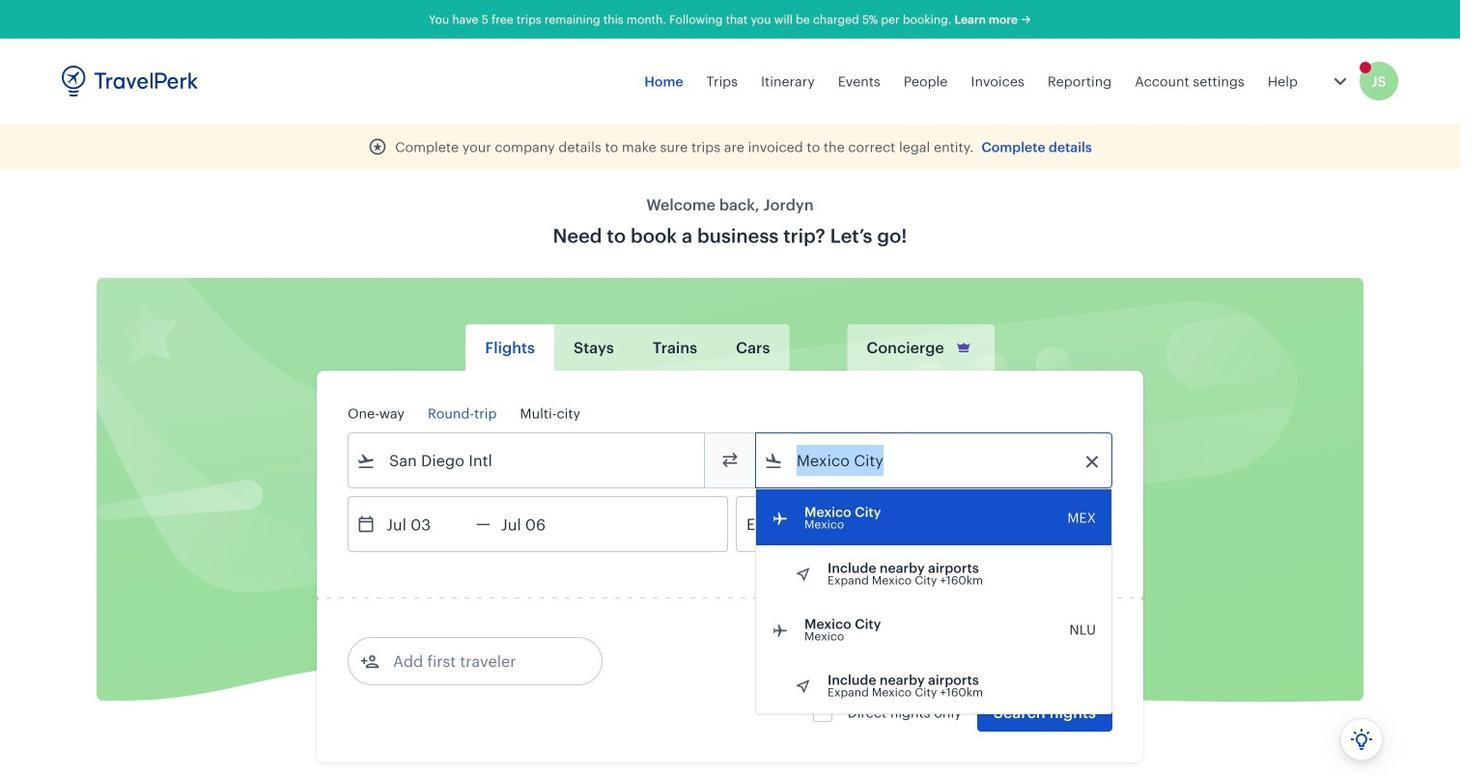 Task type: vqa. For each thing, say whether or not it's contained in the screenshot.
"Add First Traveler" SEARCH FIELD
yes



Task type: describe. For each thing, give the bounding box(es) containing it.
Add first traveler search field
[[380, 646, 580, 677]]

From search field
[[376, 445, 679, 476]]

Depart text field
[[376, 497, 476, 551]]



Task type: locate. For each thing, give the bounding box(es) containing it.
Return text field
[[490, 497, 591, 551]]

To search field
[[783, 445, 1087, 476]]



